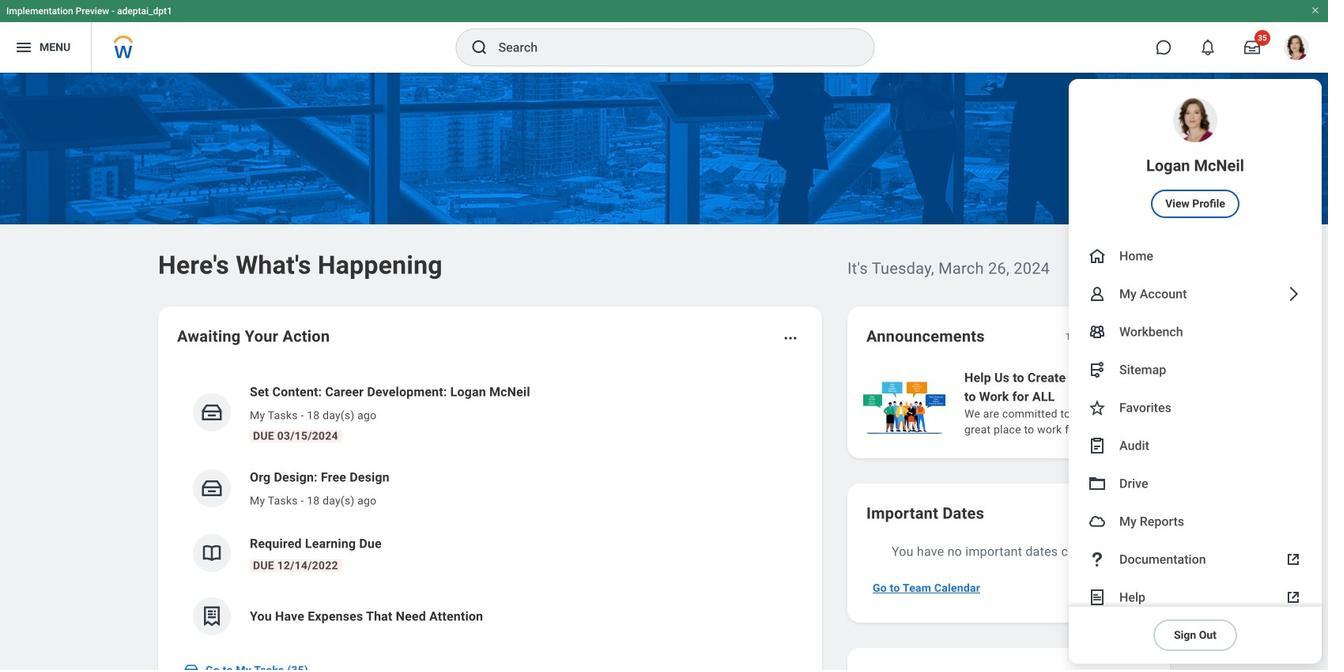 Task type: describe. For each thing, give the bounding box(es) containing it.
2 menu item from the top
[[1069, 237, 1322, 275]]

search image
[[470, 38, 489, 57]]

question image
[[1088, 550, 1107, 569]]

folder open image
[[1088, 474, 1107, 493]]

ext link image for the question icon
[[1284, 550, 1303, 569]]

3 menu item from the top
[[1069, 275, 1322, 313]]

chevron right image
[[1284, 285, 1303, 304]]

avatar image
[[1088, 512, 1107, 531]]

8 menu item from the top
[[1069, 465, 1322, 503]]

home image
[[1088, 247, 1107, 266]]

5 menu item from the top
[[1069, 351, 1322, 389]]

user image
[[1088, 285, 1107, 304]]

0 horizontal spatial list
[[177, 370, 803, 648]]

logan mcneil image
[[1284, 35, 1310, 60]]

related actions image
[[783, 331, 799, 346]]

10 menu item from the top
[[1069, 541, 1322, 579]]



Task type: vqa. For each thing, say whether or not it's contained in the screenshot.
Gig inside Button
no



Task type: locate. For each thing, give the bounding box(es) containing it.
0 vertical spatial inbox image
[[200, 401, 224, 425]]

7 menu item from the top
[[1069, 427, 1322, 465]]

inbox image
[[200, 401, 224, 425], [183, 663, 199, 671]]

status
[[1066, 331, 1091, 343]]

1 horizontal spatial inbox image
[[200, 401, 224, 425]]

9 menu item from the top
[[1069, 503, 1322, 541]]

inbox large image
[[1245, 40, 1261, 55]]

ext link image
[[1284, 550, 1303, 569], [1284, 588, 1303, 607]]

0 horizontal spatial inbox image
[[183, 663, 199, 671]]

1 vertical spatial ext link image
[[1284, 588, 1303, 607]]

11 menu item from the top
[[1069, 579, 1322, 617]]

Search Workday  search field
[[499, 30, 842, 65]]

book open image
[[200, 542, 224, 565]]

star image
[[1088, 399, 1107, 418]]

1 vertical spatial inbox image
[[183, 663, 199, 671]]

4 menu item from the top
[[1069, 313, 1322, 351]]

close environment banner image
[[1311, 6, 1321, 15]]

endpoints image
[[1088, 361, 1107, 380]]

justify image
[[14, 38, 33, 57]]

main content
[[0, 73, 1329, 671]]

chevron left small image
[[1102, 329, 1118, 345]]

menu item
[[1069, 79, 1322, 237], [1069, 237, 1322, 275], [1069, 275, 1322, 313], [1069, 313, 1322, 351], [1069, 351, 1322, 389], [1069, 389, 1322, 427], [1069, 427, 1322, 465], [1069, 465, 1322, 503], [1069, 503, 1322, 541], [1069, 541, 1322, 579], [1069, 579, 1322, 617]]

1 ext link image from the top
[[1284, 550, 1303, 569]]

chevron right small image
[[1131, 329, 1147, 345]]

list
[[860, 367, 1329, 440], [177, 370, 803, 648]]

0 vertical spatial ext link image
[[1284, 550, 1303, 569]]

banner
[[0, 0, 1329, 664]]

ext link image for the "document" icon
[[1284, 588, 1303, 607]]

notifications large image
[[1200, 40, 1216, 55]]

paste image
[[1088, 437, 1107, 455]]

1 menu item from the top
[[1069, 79, 1322, 237]]

2 ext link image from the top
[[1284, 588, 1303, 607]]

1 horizontal spatial list
[[860, 367, 1329, 440]]

dashboard expenses image
[[200, 605, 224, 629]]

6 menu item from the top
[[1069, 389, 1322, 427]]

menu
[[1069, 79, 1322, 664]]

contact card matrix manager image
[[1088, 323, 1107, 342]]

document image
[[1088, 588, 1107, 607]]

inbox image
[[200, 477, 224, 501]]



